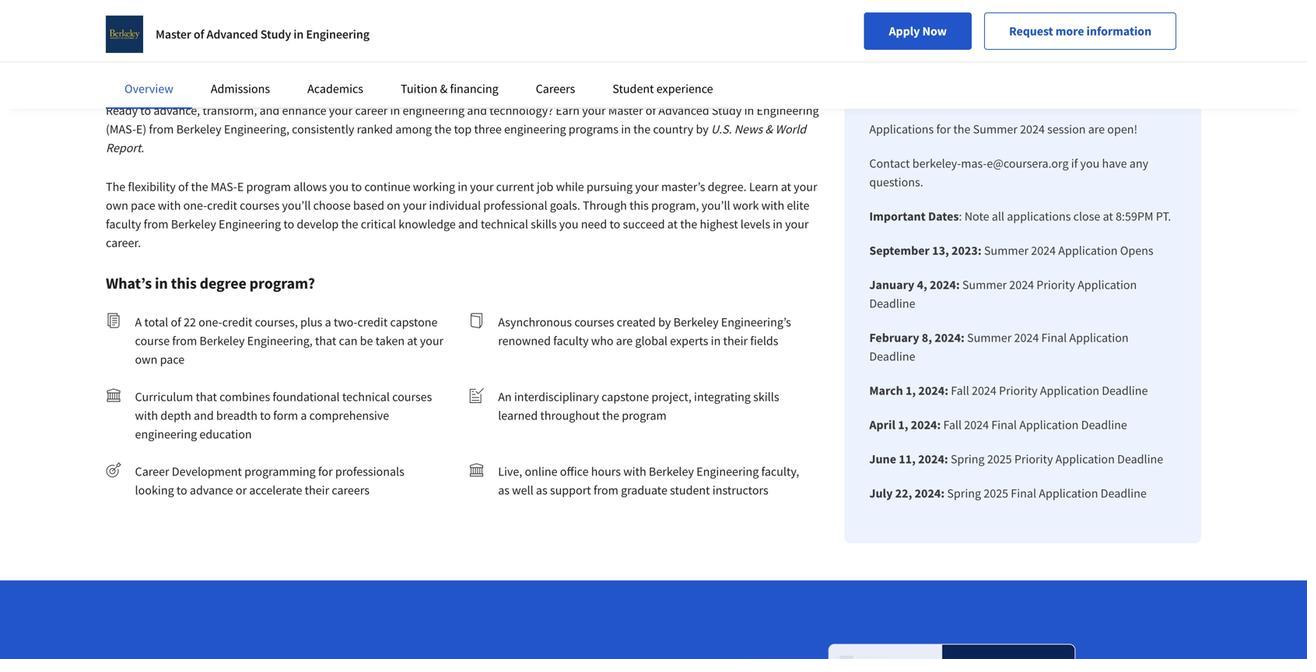 Task type: locate. For each thing, give the bounding box(es) containing it.
0 vertical spatial are
[[1089, 121, 1105, 137]]

0 vertical spatial priority
[[1037, 277, 1075, 293]]

courses down taken
[[392, 389, 432, 405]]

that
[[315, 333, 336, 349], [196, 389, 217, 405]]

1 vertical spatial that
[[196, 389, 217, 405]]

2024: for june
[[918, 451, 948, 467]]

0 vertical spatial master
[[156, 26, 191, 42]]

degree for this
[[200, 274, 247, 293]]

1 horizontal spatial by
[[696, 121, 709, 137]]

uc berkeley college of engineering logo image
[[106, 16, 143, 53]]

you inside contact berkeley-mas-e@coursera.org if you have any questions.
[[1081, 156, 1100, 171]]

1 horizontal spatial master
[[608, 103, 643, 118]]

final down june 11, 2024: spring 2025 priority application deadline
[[1011, 486, 1037, 501]]

berkeley up student
[[649, 464, 694, 479]]

curriculum
[[135, 389, 193, 405]]

0 horizontal spatial capstone
[[390, 314, 438, 330]]

berkeley inside ready to advance, transform, and enhance your career in engineering and technology? earn your master of advanced study in engineering (mas-e) from berkeley engineering, consistently ranked among the top three engineering programs in the country by
[[176, 121, 222, 137]]

2024 for session
[[1020, 121, 1045, 137]]

their inside asynchronous courses created by berkeley engineering's renowned faculty who are global experts in their fields
[[723, 333, 748, 349]]

deadline inside summer 2024 final application deadline
[[870, 349, 916, 364]]

engineering inside ready to advance, transform, and enhance your career in engineering and technology? earn your master of advanced study in engineering (mas-e) from berkeley engineering, consistently ranked among the top three engineering programs in the country by
[[757, 103, 819, 118]]

e
[[237, 179, 244, 195]]

1 vertical spatial engineering
[[504, 121, 566, 137]]

skills inside the flexibility of the mas-e program allows you to continue working in your current job while pursuing your master's degree. learn at your own pace with one-credit courses you'll choose based on your individual professional goals.  through this program, you'll work with elite faculty from berkeley engineering to develop the critical knowledge and technical skills you need to succeed at the highest levels in your career.
[[531, 216, 557, 232]]

total
[[144, 314, 168, 330]]

faculty inside asynchronous courses created by berkeley engineering's renowned faculty who are global experts in their fields
[[553, 333, 589, 349]]

1 horizontal spatial a
[[325, 314, 331, 330]]

capstone inside an interdisciplinary capstone project, integrating skills learned throughout the program
[[602, 389, 649, 405]]

own down course
[[135, 352, 158, 367]]

a right plus
[[325, 314, 331, 330]]

with up graduate
[[624, 464, 647, 479]]

1 vertical spatial 2025
[[984, 486, 1009, 501]]

1 horizontal spatial engineering
[[403, 103, 465, 118]]

fall for april 1, 2024:
[[944, 417, 962, 433]]

1 horizontal spatial this
[[630, 198, 649, 213]]

your
[[154, 61, 198, 88], [329, 103, 353, 118], [582, 103, 606, 118], [470, 179, 494, 195], [635, 179, 659, 195], [794, 179, 818, 195], [403, 198, 427, 213], [785, 216, 809, 232], [420, 333, 444, 349]]

2024: right march
[[919, 383, 949, 398]]

online
[[525, 464, 558, 479]]

degree
[[289, 61, 355, 88], [200, 274, 247, 293]]

master's
[[203, 61, 285, 88]]

credit
[[207, 198, 237, 213], [222, 314, 253, 330], [358, 314, 388, 330]]

berkeley down "mas-"
[[171, 216, 216, 232]]

summer 2024 priority application deadline
[[870, 277, 1137, 311]]

of right flexibility
[[178, 179, 189, 195]]

allows
[[294, 179, 327, 195]]

engineering up world
[[757, 103, 819, 118]]

1 vertical spatial earn
[[556, 103, 580, 118]]

program down project,
[[622, 408, 667, 423]]

own down the
[[106, 198, 128, 213]]

and right depth
[[194, 408, 214, 423]]

0 horizontal spatial skills
[[531, 216, 557, 232]]

2 vertical spatial you
[[559, 216, 579, 232]]

0 horizontal spatial you
[[329, 179, 349, 195]]

1 horizontal spatial as
[[536, 483, 548, 498]]

berkeley inside the flexibility of the mas-e program allows you to continue working in your current job while pursuing your master's degree. learn at your own pace with one-credit courses you'll choose based on your individual professional goals.  through this program, you'll work with elite faculty from berkeley engineering to develop the critical knowledge and technical skills you need to succeed at the highest levels in your career.
[[171, 216, 216, 232]]

in right experts
[[711, 333, 721, 349]]

1 vertical spatial fall
[[944, 417, 962, 433]]

1 horizontal spatial earn
[[556, 103, 580, 118]]

credit down "mas-"
[[207, 198, 237, 213]]

priority for 2025
[[1015, 451, 1053, 467]]

with inside live, online office hours with berkeley engineering faculty, as well as support from graduate student instructors
[[624, 464, 647, 479]]

to inside curriculum that combines foundational technical courses with depth and breadth to form a comprehensive engineering education
[[260, 408, 271, 423]]

0 horizontal spatial study
[[261, 26, 291, 42]]

0 horizontal spatial program
[[246, 179, 291, 195]]

berkeley up experts
[[674, 314, 719, 330]]

2024 down september 13, 2023: summer 2024 application opens
[[1010, 277, 1034, 293]]

advance,
[[154, 103, 200, 118]]

in inside asynchronous courses created by berkeley engineering's renowned faculty who are global experts in their fields
[[711, 333, 721, 349]]

1 vertical spatial capstone
[[602, 389, 649, 405]]

0 horizontal spatial master
[[156, 26, 191, 42]]

march 1, 2024: fall  2024  priority application deadline
[[870, 383, 1148, 398]]

in right levels
[[773, 216, 783, 232]]

1 horizontal spatial study
[[712, 103, 742, 118]]

spring
[[951, 451, 985, 467], [947, 486, 981, 501]]

2024 inside summer 2024 final application deadline
[[1014, 330, 1039, 346]]

(mas-
[[106, 121, 136, 137]]

2 horizontal spatial you
[[1081, 156, 1100, 171]]

you up choose
[[329, 179, 349, 195]]

berkeley inside a total of 22 one-credit courses, plus a two-credit capstone course from berkeley engineering, that can be taken at your own pace
[[200, 333, 245, 349]]

the down the program,
[[680, 216, 698, 232]]

for up careers
[[318, 464, 333, 479]]

deadline for march 1, 2024: fall  2024  priority application deadline
[[1102, 383, 1148, 398]]

deadline for july 22, 2024: spring 2025 final application deadline
[[1101, 486, 1147, 501]]

that inside curriculum that combines foundational technical courses with depth and breadth to form a comprehensive engineering education
[[196, 389, 217, 405]]

0 vertical spatial technical
[[481, 216, 528, 232]]

0 horizontal spatial that
[[196, 389, 217, 405]]

you'll up highest
[[702, 198, 730, 213]]

are right who
[[616, 333, 633, 349]]

1 vertical spatial faculty
[[553, 333, 589, 349]]

8:59pm
[[1116, 209, 1154, 224]]

the
[[106, 179, 125, 195]]

0 horizontal spatial their
[[305, 483, 329, 498]]

in up enhance
[[294, 26, 304, 42]]

degree left the program?
[[200, 274, 247, 293]]

technical inside the flexibility of the mas-e program allows you to continue working in your current job while pursuing your master's degree. learn at your own pace with one-credit courses you'll choose based on your individual professional goals.  through this program, you'll work with elite faculty from berkeley engineering to develop the critical knowledge and technical skills you need to succeed at the highest levels in your career.
[[481, 216, 528, 232]]

deadline for june 11, 2024: spring 2025 priority application deadline
[[1118, 451, 1164, 467]]

earn inside ready to advance, transform, and enhance your career in engineering and technology? earn your master of advanced study in engineering (mas-e) from berkeley engineering, consistently ranked among the top three engineering programs in the country by
[[556, 103, 580, 118]]

their down engineering's
[[723, 333, 748, 349]]

apply
[[889, 23, 920, 39]]

1 vertical spatial 1,
[[898, 417, 909, 433]]

berkeley-
[[913, 156, 961, 171]]

engineering, down courses, on the left of the page
[[247, 333, 313, 349]]

at right taken
[[407, 333, 418, 349]]

from inside ready to advance, transform, and enhance your career in engineering and technology? earn your master of advanced study in engineering (mas-e) from berkeley engineering, consistently ranked among the top three engineering programs in the country by
[[149, 121, 174, 137]]

1, right march
[[906, 383, 916, 398]]

summer up mas-
[[973, 121, 1018, 137]]

technology?
[[490, 103, 553, 118]]

with down curriculum
[[135, 408, 158, 423]]

faculty
[[106, 216, 141, 232], [553, 333, 589, 349]]

your up advance, on the left of the page
[[154, 61, 198, 88]]

engineering down technology?
[[504, 121, 566, 137]]

engineering
[[306, 26, 370, 42], [757, 103, 819, 118], [219, 216, 281, 232], [697, 464, 759, 479]]

renowned
[[498, 333, 551, 349]]

1 vertical spatial spring
[[947, 486, 981, 501]]

0 vertical spatial spring
[[951, 451, 985, 467]]

0 vertical spatial program
[[246, 179, 291, 195]]

courses down e
[[240, 198, 280, 213]]

1 vertical spatial program
[[622, 408, 667, 423]]

:
[[959, 209, 962, 224]]

0 vertical spatial faculty
[[106, 216, 141, 232]]

22
[[184, 314, 196, 330]]

0 vertical spatial 1,
[[906, 383, 916, 398]]

that up breadth
[[196, 389, 217, 405]]

u.s. news & world report
[[106, 121, 806, 156]]

final for 2024
[[992, 417, 1017, 433]]

technical down professional
[[481, 216, 528, 232]]

close
[[1074, 209, 1101, 224]]

0 vertical spatial this
[[630, 198, 649, 213]]

one-
[[183, 198, 207, 213], [199, 314, 222, 330]]

a right careers at top
[[577, 61, 589, 88]]

1 vertical spatial &
[[765, 121, 773, 137]]

0 vertical spatial skills
[[531, 216, 557, 232]]

1 vertical spatial this
[[171, 274, 197, 293]]

a
[[577, 61, 589, 88], [325, 314, 331, 330], [301, 408, 307, 423]]

an interdisciplinary capstone project, integrating skills learned throughout the program
[[498, 389, 779, 423]]

a right form
[[301, 408, 307, 423]]

0 vertical spatial earn
[[106, 61, 150, 88]]

you right if
[[1081, 156, 1100, 171]]

important
[[870, 209, 926, 224]]

capstone left project,
[[602, 389, 649, 405]]

2024 for final
[[964, 417, 989, 433]]

1 horizontal spatial pace
[[160, 352, 185, 367]]

0 vertical spatial &
[[440, 81, 448, 97]]

to up e)
[[140, 103, 151, 118]]

berkeley inside asynchronous courses created by berkeley engineering's renowned faculty who are global experts in their fields
[[674, 314, 719, 330]]

their inside career development programming for professionals looking to advance or accelerate their careers
[[305, 483, 329, 498]]

1 vertical spatial master
[[608, 103, 643, 118]]

0 vertical spatial capstone
[[390, 314, 438, 330]]

flexibility
[[128, 179, 176, 195]]

1 horizontal spatial faculty
[[553, 333, 589, 349]]

0 vertical spatial advanced
[[207, 26, 258, 42]]

at inside a total of 22 one-credit courses, plus a two-credit capstone course from berkeley engineering, that can be taken at your own pace
[[407, 333, 418, 349]]

january
[[870, 277, 915, 293]]

1 vertical spatial own
[[135, 352, 158, 367]]

office
[[560, 464, 589, 479]]

summer
[[973, 121, 1018, 137], [984, 243, 1029, 258], [963, 277, 1007, 293], [967, 330, 1012, 346]]

1 horizontal spatial you'll
[[702, 198, 730, 213]]

1 vertical spatial for
[[318, 464, 333, 479]]

pace down flexibility
[[131, 198, 155, 213]]

applications
[[870, 121, 934, 137]]

master right uc berkeley college of engineering logo
[[156, 26, 191, 42]]

0 vertical spatial you
[[1081, 156, 1100, 171]]

engineering down depth
[[135, 426, 197, 442]]

0 horizontal spatial engineering
[[135, 426, 197, 442]]

program,
[[651, 198, 699, 213]]

0 horizontal spatial courses
[[240, 198, 280, 213]]

degree for master's
[[289, 61, 355, 88]]

depth
[[161, 408, 191, 423]]

student experience link
[[613, 81, 713, 97]]

2025 down june 11, 2024: spring 2025 priority application deadline
[[984, 486, 1009, 501]]

0 horizontal spatial this
[[171, 274, 197, 293]]

you down goals.
[[559, 216, 579, 232]]

1 vertical spatial pace
[[160, 352, 185, 367]]

engineering, down transform, on the left top
[[224, 121, 289, 137]]

1 vertical spatial technical
[[342, 389, 390, 405]]

learn
[[749, 179, 779, 195]]

berkeley
[[441, 61, 525, 88], [176, 121, 222, 137], [171, 216, 216, 232], [674, 314, 719, 330], [200, 333, 245, 349], [649, 464, 694, 479]]

student experience
[[613, 81, 713, 97]]

2 vertical spatial priority
[[1015, 451, 1053, 467]]

1 horizontal spatial you
[[559, 216, 579, 232]]

advanced inside ready to advance, transform, and enhance your career in engineering and technology? earn your master of advanced study in engineering (mas-e) from berkeley engineering, consistently ranked among the top three engineering programs in the country by
[[659, 103, 709, 118]]

2023:
[[952, 243, 982, 258]]

engineering inside the flexibility of the mas-e program allows you to continue working in your current job while pursuing your master's degree. learn at your own pace with one-credit courses you'll choose based on your individual professional goals.  through this program, you'll work with elite faculty from berkeley engineering to develop the critical knowledge and technical skills you need to succeed at the highest levels in your career.
[[219, 216, 281, 232]]

1 vertical spatial one-
[[199, 314, 222, 330]]

engineering, inside ready to advance, transform, and enhance your career in engineering and technology? earn your master of advanced study in engineering (mas-e) from berkeley engineering, consistently ranked among the top three engineering programs in the country by
[[224, 121, 289, 137]]

your up programs
[[582, 103, 606, 118]]

2 horizontal spatial engineering
[[504, 121, 566, 137]]

skills inside an interdisciplinary capstone project, integrating skills learned throughout the program
[[753, 389, 779, 405]]

in
[[294, 26, 304, 42], [390, 103, 400, 118], [744, 103, 754, 118], [621, 121, 631, 137], [458, 179, 468, 195], [773, 216, 783, 232], [155, 274, 168, 293], [711, 333, 721, 349]]

1 vertical spatial by
[[658, 314, 671, 330]]

priority for 2024
[[999, 383, 1038, 398]]

0 vertical spatial final
[[1042, 330, 1067, 346]]

in up individual
[[458, 179, 468, 195]]

from right e)
[[149, 121, 174, 137]]

this up succeed
[[630, 198, 649, 213]]

own inside the flexibility of the mas-e program allows you to continue working in your current job while pursuing your master's degree. learn at your own pace with one-credit courses you'll choose based on your individual professional goals.  through this program, you'll work with elite faculty from berkeley engineering to develop the critical knowledge and technical skills you need to succeed at the highest levels in your career.
[[106, 198, 128, 213]]

throughout
[[540, 408, 600, 423]]

earn
[[106, 61, 150, 88], [556, 103, 580, 118]]

through
[[583, 198, 627, 213]]

& inside u.s. news & world report
[[765, 121, 773, 137]]

that inside a total of 22 one-credit courses, plus a two-credit capstone course from berkeley engineering, that can be taken at your own pace
[[315, 333, 336, 349]]

0 vertical spatial fall
[[951, 383, 970, 398]]

of down the student experience link
[[646, 103, 656, 118]]

from inside live, online office hours with berkeley engineering faculty, as well as support from graduate student instructors
[[594, 483, 619, 498]]

1 vertical spatial final
[[992, 417, 1017, 433]]

2025 for priority
[[987, 451, 1012, 467]]

2 horizontal spatial courses
[[575, 314, 614, 330]]

embedded module image image
[[720, 618, 1117, 659]]

1 horizontal spatial &
[[765, 121, 773, 137]]

0 horizontal spatial own
[[106, 198, 128, 213]]

engineering up the academics
[[306, 26, 370, 42]]

1 horizontal spatial program
[[622, 408, 667, 423]]

the down choose
[[341, 216, 358, 232]]

questions.
[[870, 174, 924, 190]]

from inside the flexibility of the mas-e program allows you to continue working in your current job while pursuing your master's degree. learn at your own pace with one-credit courses you'll choose based on your individual professional goals.  through this program, you'll work with elite faculty from berkeley engineering to develop the critical knowledge and technical skills you need to succeed at the highest levels in your career.
[[144, 216, 169, 232]]

careers
[[332, 483, 370, 498]]

0 vertical spatial pace
[[131, 198, 155, 213]]

2024: right 11,
[[918, 451, 948, 467]]

1 horizontal spatial that
[[315, 333, 336, 349]]

0 vertical spatial by
[[696, 121, 709, 137]]

you
[[1081, 156, 1100, 171], [329, 179, 349, 195], [559, 216, 579, 232]]

at
[[781, 179, 791, 195], [1103, 209, 1114, 224], [668, 216, 678, 232], [407, 333, 418, 349]]

with up technology?
[[529, 61, 573, 88]]

financing
[[450, 81, 499, 97]]

2 vertical spatial final
[[1011, 486, 1037, 501]]

apply now button
[[864, 12, 972, 50]]

own
[[106, 198, 128, 213], [135, 352, 158, 367]]

1 horizontal spatial technical
[[481, 216, 528, 232]]

goals.
[[550, 198, 580, 213]]

and inside the flexibility of the mas-e program allows you to continue working in your current job while pursuing your master's degree. learn at your own pace with one-credit courses you'll choose based on your individual professional goals.  through this program, you'll work with elite faculty from berkeley engineering to develop the critical knowledge and technical skills you need to succeed at the highest levels in your career.
[[458, 216, 478, 232]]

1 vertical spatial degree
[[200, 274, 247, 293]]

summer down 2023: at right top
[[963, 277, 1007, 293]]

and down individual
[[458, 216, 478, 232]]

of left 22
[[171, 314, 181, 330]]

courses inside curriculum that combines foundational technical courses with depth and breadth to form a comprehensive engineering education
[[392, 389, 432, 405]]

0 horizontal spatial degree
[[200, 274, 247, 293]]

program?
[[250, 274, 315, 293]]

to inside career development programming for professionals looking to advance or accelerate their careers
[[177, 483, 187, 498]]

mas-
[[211, 179, 237, 195]]

pace down course
[[160, 352, 185, 367]]

degree.
[[708, 179, 747, 195]]

1 vertical spatial courses
[[575, 314, 614, 330]]

fall up april 1, 2024: fall  2024 final application deadline
[[951, 383, 970, 398]]

to up based
[[351, 179, 362, 195]]

this inside the flexibility of the mas-e program allows you to continue working in your current job while pursuing your master's degree. learn at your own pace with one-credit courses you'll choose based on your individual professional goals.  through this program, you'll work with elite faculty from berkeley engineering to develop the critical knowledge and technical skills you need to succeed at the highest levels in your career.
[[630, 198, 649, 213]]

pace
[[131, 198, 155, 213], [160, 352, 185, 367]]

this up 22
[[171, 274, 197, 293]]

e@coursera.org
[[987, 156, 1069, 171]]

by up global
[[658, 314, 671, 330]]

1 vertical spatial engineering,
[[247, 333, 313, 349]]

professionals
[[335, 464, 405, 479]]

study up master's
[[261, 26, 291, 42]]

and inside curriculum that combines foundational technical courses with depth and breadth to form a comprehensive engineering education
[[194, 408, 214, 423]]

summer inside summer 2024 final application deadline
[[967, 330, 1012, 346]]

0 vertical spatial that
[[315, 333, 336, 349]]

1 vertical spatial skills
[[753, 389, 779, 405]]

1 horizontal spatial advanced
[[659, 103, 709, 118]]

1 vertical spatial are
[[616, 333, 633, 349]]

2 horizontal spatial a
[[577, 61, 589, 88]]

technical up comprehensive
[[342, 389, 390, 405]]

the right throughout
[[602, 408, 620, 423]]

and
[[260, 103, 280, 118], [467, 103, 487, 118], [458, 216, 478, 232], [194, 408, 214, 423]]

engineering inside curriculum that combines foundational technical courses with depth and breadth to form a comprehensive engineering education
[[135, 426, 197, 442]]

created
[[617, 314, 656, 330]]

0 horizontal spatial pace
[[131, 198, 155, 213]]

july 22, 2024: spring 2025 final application deadline
[[870, 486, 1147, 501]]

master down student
[[608, 103, 643, 118]]

earn up ready
[[106, 61, 150, 88]]

0 vertical spatial study
[[261, 26, 291, 42]]

2024 up april 1, 2024: fall  2024 final application deadline
[[972, 383, 997, 398]]

2024: up 11,
[[911, 417, 941, 433]]

skills right integrating in the bottom right of the page
[[753, 389, 779, 405]]

0 vertical spatial their
[[723, 333, 748, 349]]

for
[[937, 121, 951, 137], [318, 464, 333, 479]]

2024: for february
[[935, 330, 965, 346]]

engineering down tuition
[[403, 103, 465, 118]]

1 vertical spatial you
[[329, 179, 349, 195]]

that left can
[[315, 333, 336, 349]]

.
[[141, 140, 147, 156]]

september
[[870, 243, 930, 258]]

final down march 1, 2024: fall  2024  priority application deadline
[[992, 417, 1017, 433]]

2 vertical spatial courses
[[392, 389, 432, 405]]

1 horizontal spatial courses
[[392, 389, 432, 405]]

your inside a total of 22 one-credit courses, plus a two-credit capstone course from berkeley engineering, that can be taken at your own pace
[[420, 333, 444, 349]]

2 vertical spatial engineering
[[135, 426, 197, 442]]

education
[[200, 426, 252, 442]]

to right looking in the bottom left of the page
[[177, 483, 187, 498]]

0 horizontal spatial you'll
[[282, 198, 311, 213]]

earn down careers link
[[556, 103, 580, 118]]

own inside a total of 22 one-credit courses, plus a two-credit capstone course from berkeley engineering, that can be taken at your own pace
[[135, 352, 158, 367]]

fall down march 1, 2024: fall  2024  priority application deadline
[[944, 417, 962, 433]]

2024: for march
[[919, 383, 949, 398]]

a inside a total of 22 one-credit courses, plus a two-credit capstone course from berkeley engineering, that can be taken at your own pace
[[325, 314, 331, 330]]

berkeley down the what's in this degree program?
[[200, 333, 245, 349]]

1, right april at the right bottom of page
[[898, 417, 909, 433]]

overview
[[125, 81, 173, 97]]

their left careers
[[305, 483, 329, 498]]

are inside asynchronous courses created by berkeley engineering's renowned faculty who are global experts in their fields
[[616, 333, 633, 349]]

spring for july 22, 2024:
[[947, 486, 981, 501]]

deadline
[[870, 296, 916, 311], [870, 349, 916, 364], [1102, 383, 1148, 398], [1081, 417, 1128, 433], [1118, 451, 1164, 467], [1101, 486, 1147, 501]]

program
[[246, 179, 291, 195], [622, 408, 667, 423]]

credit inside the flexibility of the mas-e program allows you to continue working in your current job while pursuing your master's degree. learn at your own pace with one-credit courses you'll choose based on your individual professional goals.  through this program, you'll work with elite faculty from berkeley engineering to develop the critical knowledge and technical skills you need to succeed at the highest levels in your career.
[[207, 198, 237, 213]]

are left open!
[[1089, 121, 1105, 137]]

courses inside asynchronous courses created by berkeley engineering's renowned faculty who are global experts in their fields
[[575, 314, 614, 330]]

0 vertical spatial courses
[[240, 198, 280, 213]]

2024: right 22,
[[915, 486, 945, 501]]

program right e
[[246, 179, 291, 195]]

deadline inside summer 2024 priority application deadline
[[870, 296, 916, 311]]

2024 down march 1, 2024: fall  2024  priority application deadline
[[964, 417, 989, 433]]

form
[[273, 408, 298, 423]]

contact
[[870, 156, 910, 171]]

& right tuition
[[440, 81, 448, 97]]

program inside the flexibility of the mas-e program allows you to continue working in your current job while pursuing your master's degree. learn at your own pace with one-credit courses you'll choose based on your individual professional goals.  through this program, you'll work with elite faculty from berkeley engineering to develop the critical knowledge and technical skills you need to succeed at the highest levels in your career.
[[246, 179, 291, 195]]

0 horizontal spatial &
[[440, 81, 448, 97]]

1 horizontal spatial skills
[[753, 389, 779, 405]]

berkeley inside live, online office hours with berkeley engineering faculty, as well as support from graduate student instructors
[[649, 464, 694, 479]]

credit up be
[[358, 314, 388, 330]]

0 horizontal spatial for
[[318, 464, 333, 479]]

1 horizontal spatial their
[[723, 333, 748, 349]]

0 vertical spatial degree
[[289, 61, 355, 88]]

working
[[413, 179, 455, 195]]

as left well
[[498, 483, 510, 498]]

you'll down allows
[[282, 198, 311, 213]]



Task type: vqa. For each thing, say whether or not it's contained in the screenshot.
the right level
no



Task type: describe. For each thing, give the bounding box(es) containing it.
if
[[1071, 156, 1078, 171]]

careers
[[536, 81, 575, 97]]

the left country at top
[[634, 121, 651, 137]]

4,
[[917, 277, 928, 293]]

1, for march
[[906, 383, 916, 398]]

0 horizontal spatial earn
[[106, 61, 150, 88]]

flexible
[[593, 61, 664, 88]]

earn your master's degree from uc berkeley with a flexible schedule
[[106, 61, 754, 88]]

from inside a total of 22 one-credit courses, plus a two-credit capstone course from berkeley engineering, that can be taken at your own pace
[[172, 333, 197, 349]]

accelerate
[[249, 483, 302, 498]]

elite
[[787, 198, 810, 213]]

0 horizontal spatial advanced
[[207, 26, 258, 42]]

faculty inside the flexibility of the mas-e program allows you to continue working in your current job while pursuing your master's degree. learn at your own pace with one-credit courses you'll choose based on your individual professional goals.  through this program, you'll work with elite faculty from berkeley engineering to develop the critical knowledge and technical skills you need to succeed at the highest levels in your career.
[[106, 216, 141, 232]]

ranked
[[357, 121, 393, 137]]

development
[[172, 464, 242, 479]]

2024 inside summer 2024 priority application deadline
[[1010, 277, 1034, 293]]

master's
[[661, 179, 705, 195]]

2024 for priority
[[972, 383, 997, 398]]

the up mas-
[[954, 121, 971, 137]]

u.s.
[[711, 121, 732, 137]]

your up the program,
[[635, 179, 659, 195]]

engineering's
[[721, 314, 791, 330]]

admissions link
[[211, 81, 270, 97]]

academics
[[307, 81, 363, 97]]

instructors
[[713, 483, 769, 498]]

information
[[1087, 23, 1152, 39]]

in up news at the right of the page
[[744, 103, 754, 118]]

programs
[[569, 121, 619, 137]]

summer down all
[[984, 243, 1029, 258]]

final for 2025
[[1011, 486, 1037, 501]]

based
[[353, 198, 384, 213]]

pace inside the flexibility of the mas-e program allows you to continue working in your current job while pursuing your master's degree. learn at your own pace with one-credit courses you'll choose based on your individual professional goals.  through this program, you'll work with elite faculty from berkeley engineering to develop the critical knowledge and technical skills you need to succeed at the highest levels in your career.
[[131, 198, 155, 213]]

priority inside summer 2024 priority application deadline
[[1037, 277, 1075, 293]]

what's
[[106, 274, 152, 293]]

2024 for application
[[1031, 243, 1056, 258]]

courses,
[[255, 314, 298, 330]]

any
[[1130, 156, 1149, 171]]

by inside asynchronous courses created by berkeley engineering's renowned faculty who are global experts in their fields
[[658, 314, 671, 330]]

spring for june 11, 2024:
[[951, 451, 985, 467]]

to inside ready to advance, transform, and enhance your career in engineering and technology? earn your master of advanced study in engineering (mas-e) from berkeley engineering, consistently ranked among the top three engineering programs in the country by
[[140, 103, 151, 118]]

june
[[870, 451, 897, 467]]

from up the career
[[359, 61, 406, 88]]

now
[[923, 23, 947, 39]]

of inside the flexibility of the mas-e program allows you to continue working in your current job while pursuing your master's degree. learn at your own pace with one-credit courses you'll choose based on your individual professional goals.  through this program, you'll work with elite faculty from berkeley engineering to develop the critical knowledge and technical skills you need to succeed at the highest levels in your career.
[[178, 179, 189, 195]]

three
[[474, 121, 502, 137]]

job
[[537, 179, 554, 195]]

1, for april
[[898, 417, 909, 433]]

of inside ready to advance, transform, and enhance your career in engineering and technology? earn your master of advanced study in engineering (mas-e) from berkeley engineering, consistently ranked among the top three engineering programs in the country by
[[646, 103, 656, 118]]

dates
[[928, 209, 959, 224]]

8,
[[922, 330, 932, 346]]

professional
[[483, 198, 548, 213]]

and left enhance
[[260, 103, 280, 118]]

have
[[1102, 156, 1127, 171]]

engineering, inside a total of 22 one-credit courses, plus a two-credit capstone course from berkeley engineering, that can be taken at your own pace
[[247, 333, 313, 349]]

at down the program,
[[668, 216, 678, 232]]

fields
[[750, 333, 779, 349]]

a inside curriculum that combines foundational technical courses with depth and breadth to form a comprehensive engineering education
[[301, 408, 307, 423]]

february 8, 2024:
[[870, 330, 965, 346]]

career development programming for professionals looking to advance or accelerate their careers
[[135, 464, 405, 498]]

taken
[[376, 333, 405, 349]]

one- inside a total of 22 one-credit courses, plus a two-credit capstone course from berkeley engineering, that can be taken at your own pace
[[199, 314, 222, 330]]

your up individual
[[470, 179, 494, 195]]

1 as from the left
[[498, 483, 510, 498]]

your down the academics
[[329, 103, 353, 118]]

all
[[992, 209, 1005, 224]]

who
[[591, 333, 614, 349]]

global
[[635, 333, 668, 349]]

your up elite
[[794, 179, 818, 195]]

mas-
[[961, 156, 987, 171]]

choose
[[313, 198, 351, 213]]

looking
[[135, 483, 174, 498]]

the left top
[[434, 121, 452, 137]]

1 you'll from the left
[[282, 198, 311, 213]]

2 you'll from the left
[[702, 198, 730, 213]]

be
[[360, 333, 373, 349]]

13,
[[932, 243, 949, 258]]

to right need
[[610, 216, 620, 232]]

project,
[[652, 389, 692, 405]]

career
[[355, 103, 388, 118]]

master inside ready to advance, transform, and enhance your career in engineering and technology? earn your master of advanced study in engineering (mas-e) from berkeley engineering, consistently ranked among the top three engineering programs in the country by
[[608, 103, 643, 118]]

at up elite
[[781, 179, 791, 195]]

transform,
[[203, 103, 257, 118]]

fall for march 1, 2024:
[[951, 383, 970, 398]]

in right what's
[[155, 274, 168, 293]]

for inside career development programming for professionals looking to advance or accelerate their careers
[[318, 464, 333, 479]]

engineering inside live, online office hours with berkeley engineering faculty, as well as support from graduate student instructors
[[697, 464, 759, 479]]

application inside summer 2024 priority application deadline
[[1078, 277, 1137, 293]]

2 as from the left
[[536, 483, 548, 498]]

of up master's
[[194, 26, 204, 42]]

february
[[870, 330, 920, 346]]

while
[[556, 179, 584, 195]]

study inside ready to advance, transform, and enhance your career in engineering and technology? earn your master of advanced study in engineering (mas-e) from berkeley engineering, consistently ranked among the top three engineering programs in the country by
[[712, 103, 742, 118]]

support
[[550, 483, 591, 498]]

2025 for final
[[984, 486, 1009, 501]]

consistently
[[292, 121, 354, 137]]

can
[[339, 333, 358, 349]]

experts
[[670, 333, 709, 349]]

of inside a total of 22 one-credit courses, plus a two-credit capstone course from berkeley engineering, that can be taken at your own pace
[[171, 314, 181, 330]]

on
[[387, 198, 401, 213]]

july
[[870, 486, 893, 501]]

april 1, 2024: fall  2024 final application deadline
[[870, 417, 1128, 433]]

summer inside summer 2024 priority application deadline
[[963, 277, 1007, 293]]

technical inside curriculum that combines foundational technical courses with depth and breadth to form a comprehensive engineering education
[[342, 389, 390, 405]]

career
[[135, 464, 169, 479]]

summer 2024 final application deadline
[[870, 330, 1129, 364]]

september 13, 2023: summer 2024 application opens
[[870, 243, 1154, 258]]

capstone inside a total of 22 one-credit courses, plus a two-credit capstone course from berkeley engineering, that can be taken at your own pace
[[390, 314, 438, 330]]

tuition & financing
[[401, 81, 499, 97]]

the inside an interdisciplinary capstone project, integrating skills learned throughout the program
[[602, 408, 620, 423]]

advance
[[190, 483, 233, 498]]

admissions
[[211, 81, 270, 97]]

1 horizontal spatial for
[[937, 121, 951, 137]]

1 horizontal spatial are
[[1089, 121, 1105, 137]]

one- inside the flexibility of the mas-e program allows you to continue working in your current job while pursuing your master's degree. learn at your own pace with one-credit courses you'll choose based on your individual professional goals.  through this program, you'll work with elite faculty from berkeley engineering to develop the critical knowledge and technical skills you need to succeed at the highest levels in your career.
[[183, 198, 207, 213]]

0 vertical spatial engineering
[[403, 103, 465, 118]]

work
[[733, 198, 759, 213]]

top
[[454, 121, 472, 137]]

program inside an interdisciplinary capstone project, integrating skills learned throughout the program
[[622, 408, 667, 423]]

to left develop
[[284, 216, 294, 232]]

your down elite
[[785, 216, 809, 232]]

deadline for april 1, 2024: fall  2024 final application deadline
[[1081, 417, 1128, 433]]

2024: for january
[[930, 277, 960, 293]]

january 4, 2024:
[[870, 277, 960, 293]]

live,
[[498, 464, 522, 479]]

2024: for july
[[915, 486, 945, 501]]

critical
[[361, 216, 396, 232]]

the left "mas-"
[[191, 179, 208, 195]]

schedule
[[668, 61, 754, 88]]

pace inside a total of 22 one-credit courses, plus a two-credit capstone course from berkeley engineering, that can be taken at your own pace
[[160, 352, 185, 367]]

e)
[[136, 121, 146, 137]]

with down flexibility
[[158, 198, 181, 213]]

with down the learn
[[762, 198, 785, 213]]

at right 'close'
[[1103, 209, 1114, 224]]

comprehensive
[[309, 408, 389, 423]]

graduate
[[621, 483, 668, 498]]

tuition
[[401, 81, 438, 97]]

a for two-
[[325, 314, 331, 330]]

individual
[[429, 198, 481, 213]]

and up three
[[467, 103, 487, 118]]

a for flexible
[[577, 61, 589, 88]]

by inside ready to advance, transform, and enhance your career in engineering and technology? earn your master of advanced study in engineering (mas-e) from berkeley engineering, consistently ranked among the top three engineering programs in the country by
[[696, 121, 709, 137]]

in right programs
[[621, 121, 631, 137]]

with inside curriculum that combines foundational technical courses with depth and breadth to form a comprehensive engineering education
[[135, 408, 158, 423]]

asynchronous
[[498, 314, 572, 330]]

your right on
[[403, 198, 427, 213]]

credit left courses, on the left of the page
[[222, 314, 253, 330]]

session
[[1048, 121, 1086, 137]]

student
[[613, 81, 654, 97]]

application inside summer 2024 final application deadline
[[1070, 330, 1129, 346]]

berkeley up ready to advance, transform, and enhance your career in engineering and technology? earn your master of advanced study in engineering (mas-e) from berkeley engineering, consistently ranked among the top three engineering programs in the country by
[[441, 61, 525, 88]]

levels
[[741, 216, 770, 232]]

final inside summer 2024 final application deadline
[[1042, 330, 1067, 346]]

learned
[[498, 408, 538, 423]]

experience
[[657, 81, 713, 97]]

a total of 22 one-credit courses, plus a two-credit capstone course from berkeley engineering, that can be taken at your own pace
[[135, 314, 444, 367]]

tuition & financing link
[[401, 81, 499, 97]]

2024: for april
[[911, 417, 941, 433]]

applications for the summer 2024 session are open!
[[870, 121, 1138, 137]]

breadth
[[216, 408, 258, 423]]

combines
[[220, 389, 270, 405]]

interdisciplinary
[[514, 389, 599, 405]]

in right the career
[[390, 103, 400, 118]]

courses inside the flexibility of the mas-e program allows you to continue working in your current job while pursuing your master's degree. learn at your own pace with one-credit courses you'll choose based on your individual professional goals.  through this program, you'll work with elite faculty from berkeley engineering to develop the critical knowledge and technical skills you need to succeed at the highest levels in your career.
[[240, 198, 280, 213]]

faculty,
[[761, 464, 799, 479]]

current
[[496, 179, 534, 195]]

academics link
[[307, 81, 363, 97]]



